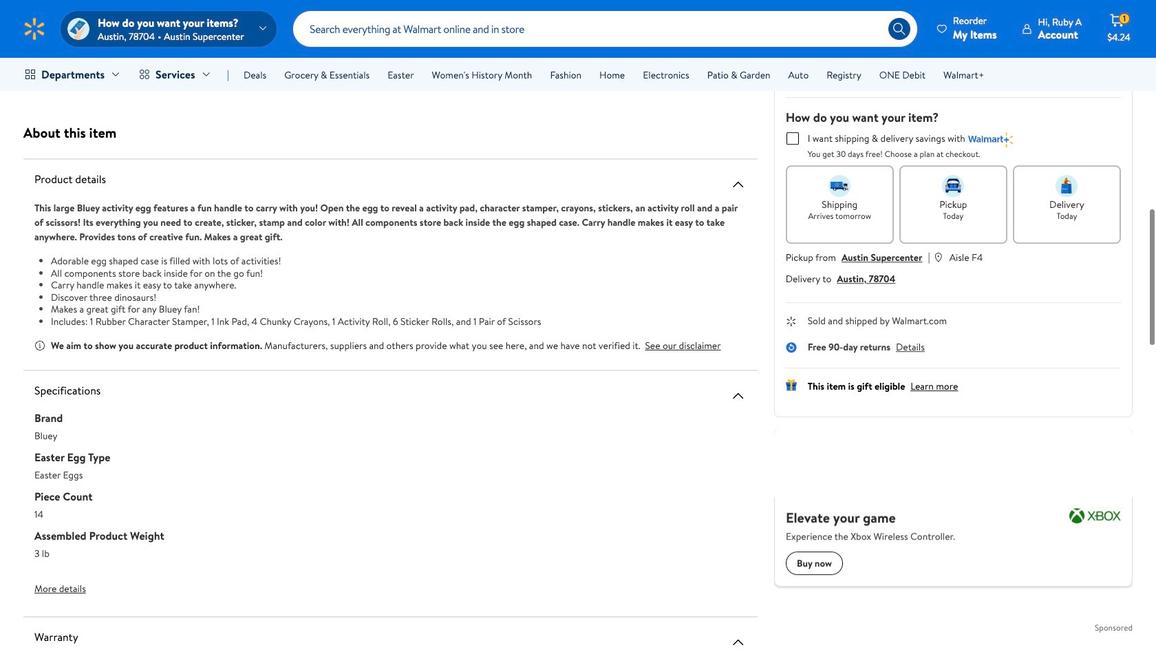 Task type: vqa. For each thing, say whether or not it's contained in the screenshot.
third Product 'group' from right
yes



Task type: locate. For each thing, give the bounding box(es) containing it.
search icon image
[[893, 22, 906, 36]]

product group
[[26, 0, 179, 69], [210, 0, 363, 69], [393, 0, 547, 69], [577, 0, 730, 69]]

specifications image
[[730, 388, 747, 404]]

intent image for delivery image
[[1056, 238, 1078, 260]]

3 product group from the left
[[393, 0, 547, 69]]

intent image for pickup image
[[943, 238, 965, 260]]

warranty image
[[730, 634, 747, 651]]

walmart homepage image
[[22, 17, 47, 41]]

 image
[[67, 18, 90, 40]]

Walmart Site-Wide search field
[[293, 11, 918, 47]]

product details image
[[730, 176, 747, 193]]

legal information image
[[890, 96, 901, 108]]



Task type: describe. For each thing, give the bounding box(es) containing it.
walmart plus image
[[969, 195, 1014, 210]]

1 product group from the left
[[26, 0, 179, 69]]

Search search field
[[293, 11, 918, 47]]

4 product group from the left
[[577, 0, 730, 69]]

2 product group from the left
[[210, 0, 363, 69]]

intent image for shipping image
[[829, 238, 851, 260]]



